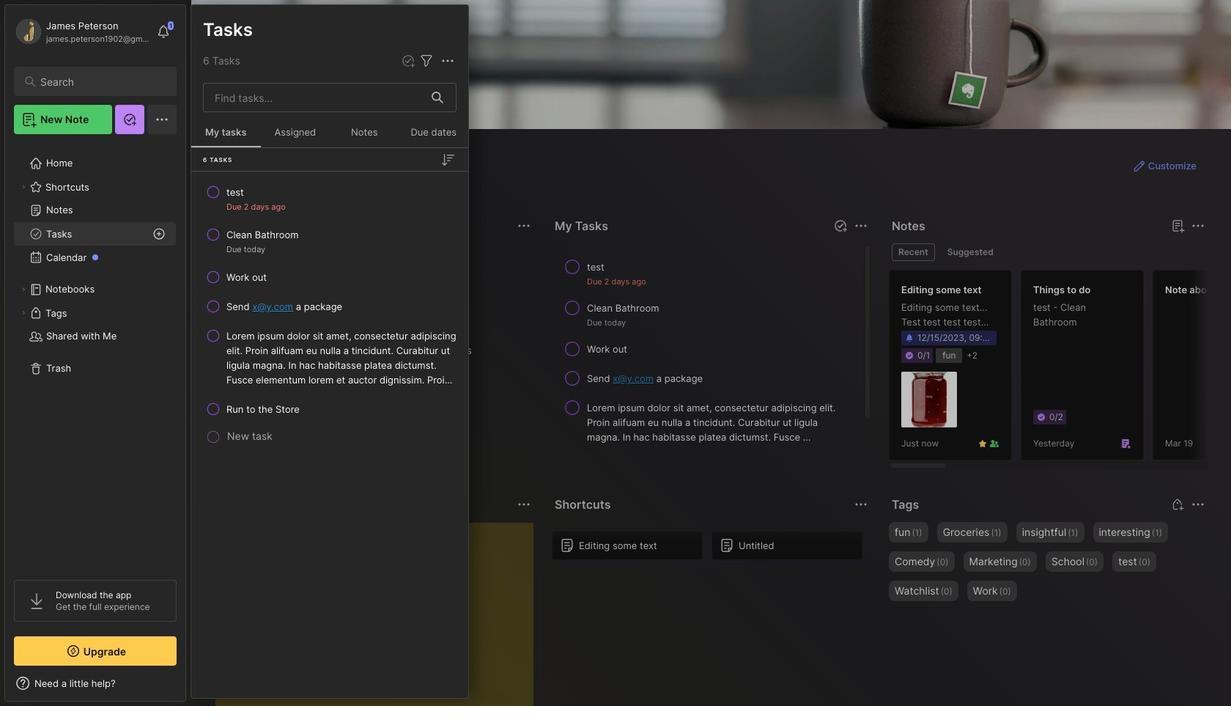 Task type: describe. For each thing, give the bounding box(es) containing it.
Search text field
[[40, 75, 163, 89]]

2 tab from the left
[[941, 243, 1001, 261]]

1 vertical spatial new task image
[[834, 218, 848, 233]]

4 row from the top
[[197, 293, 463, 320]]

filter tasks image
[[418, 52, 435, 70]]

Filter tasks field
[[418, 52, 435, 70]]

none search field inside main element
[[40, 73, 163, 90]]

tree inside main element
[[5, 143, 185, 567]]

WHAT'S NEW field
[[5, 672, 185, 695]]

click to collapse image
[[185, 679, 196, 696]]

sort options image
[[439, 151, 457, 168]]

expand notebooks image
[[19, 285, 28, 294]]

0 vertical spatial new task image
[[401, 54, 416, 68]]

test 0 cell
[[227, 185, 244, 199]]

work out 2 cell
[[227, 270, 267, 284]]

Start writing… text field
[[227, 523, 533, 706]]

5 row from the top
[[197, 323, 463, 393]]



Task type: locate. For each thing, give the bounding box(es) containing it.
1 row from the top
[[197, 179, 463, 218]]

3 row from the top
[[197, 264, 463, 290]]

run to the store 5 cell
[[227, 402, 300, 416]]

0 horizontal spatial new task image
[[401, 54, 416, 68]]

Account field
[[14, 17, 150, 46]]

0 horizontal spatial tab
[[892, 243, 935, 261]]

1 horizontal spatial tab
[[941, 243, 1001, 261]]

tab list
[[892, 243, 1203, 261]]

expand tags image
[[19, 309, 28, 317]]

new task image
[[401, 54, 416, 68], [834, 218, 848, 233]]

2 row from the top
[[197, 221, 463, 261]]

row
[[197, 179, 463, 218], [197, 221, 463, 261], [197, 264, 463, 290], [197, 293, 463, 320], [197, 323, 463, 393], [197, 396, 463, 422]]

clean bathroom 1 cell
[[227, 227, 299, 242]]

lorem ipsum dolor sit amet, consectetur adipiscing elit. proin alifuam eu nulla a tincidunt. curabitur ut ligula magna. in hac habitasse platea dictumst. fusce elementum lorem et auctor dignissim. proin eget mi id urna euismod consectetur. pellentesque porttitor ac urna quis fermentum: 4 cell
[[227, 328, 457, 387]]

None search field
[[40, 73, 163, 90]]

tab
[[892, 243, 935, 261], [941, 243, 1001, 261]]

1 horizontal spatial new task image
[[834, 218, 848, 233]]

send x@y.com a package 3 cell
[[227, 299, 342, 314]]

main element
[[0, 0, 191, 706]]

Find tasks… text field
[[206, 85, 423, 110]]

tree
[[5, 143, 185, 567]]

More actions and view options field
[[435, 52, 457, 70]]

6 row from the top
[[197, 396, 463, 422]]

row group
[[191, 148, 468, 464], [552, 252, 872, 481], [889, 270, 1232, 469], [552, 531, 872, 569]]

thumbnail image
[[902, 372, 957, 428]]

1 tab from the left
[[892, 243, 935, 261]]

Sort options field
[[439, 151, 457, 168]]

more actions and view options image
[[439, 52, 457, 70]]



Task type: vqa. For each thing, say whether or not it's contained in the screenshot.
search box
yes



